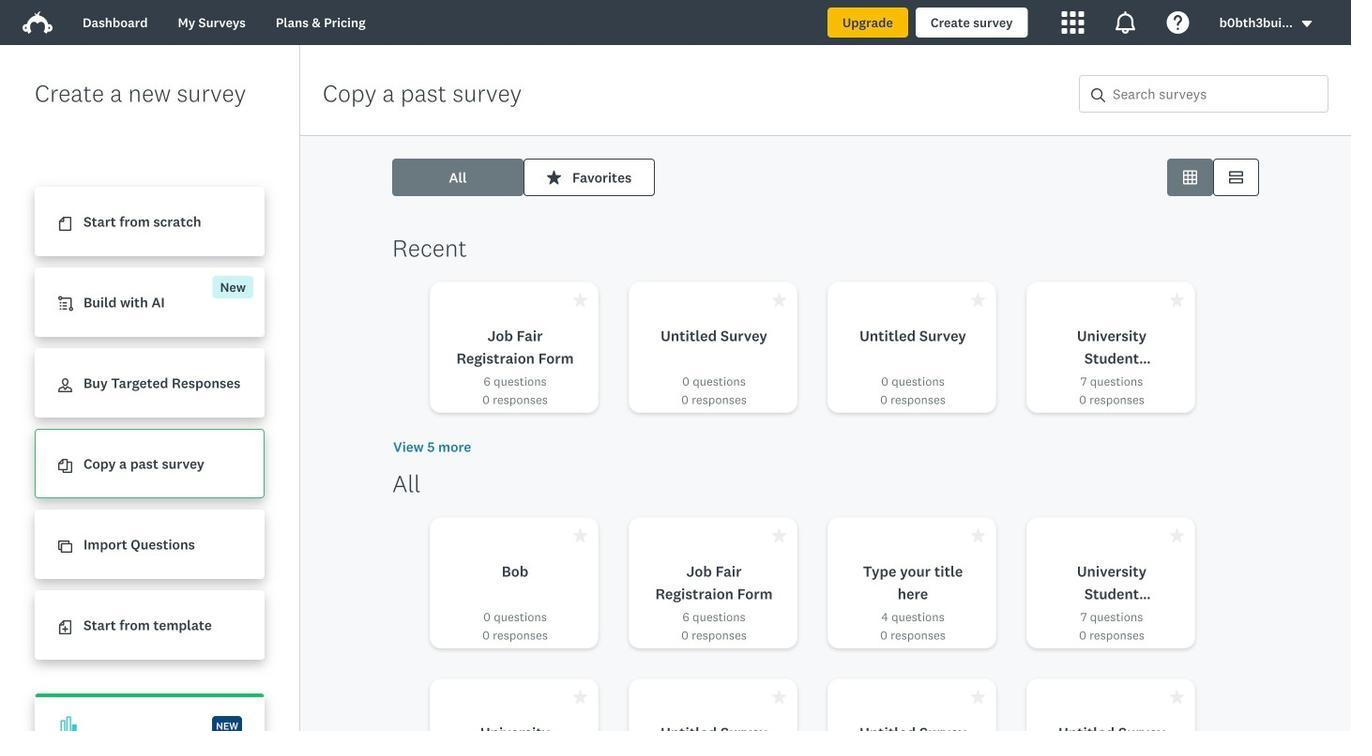 Task type: vqa. For each thing, say whether or not it's contained in the screenshot.
Search text field
no



Task type: locate. For each thing, give the bounding box(es) containing it.
dropdown arrow icon image
[[1301, 17, 1314, 30], [1302, 21, 1312, 27]]

starfilled image
[[547, 170, 561, 184], [573, 293, 587, 307], [971, 293, 985, 307], [1170, 293, 1184, 307], [573, 528, 587, 542], [772, 528, 786, 542], [1170, 528, 1184, 542], [1170, 690, 1184, 704]]

help icon image
[[1167, 11, 1190, 34]]

brand logo image
[[23, 8, 53, 38], [23, 11, 53, 34]]

grid image
[[1183, 170, 1198, 184]]

Search surveys field
[[1106, 76, 1328, 112]]

products icon image
[[1062, 11, 1085, 34], [1062, 11, 1085, 34]]

starfilled image
[[772, 293, 786, 307], [971, 528, 985, 542], [573, 690, 587, 704], [772, 690, 786, 704], [971, 690, 985, 704]]

search image
[[1091, 88, 1106, 102]]

user image
[[58, 378, 72, 393]]



Task type: describe. For each thing, give the bounding box(es) containing it.
2 brand logo image from the top
[[23, 11, 53, 34]]

document image
[[58, 217, 72, 231]]

textboxmultiple image
[[1229, 170, 1244, 184]]

documentplus image
[[58, 621, 72, 635]]

documentclone image
[[58, 459, 72, 473]]

1 brand logo image from the top
[[23, 8, 53, 38]]

clone image
[[58, 540, 72, 554]]

notification center icon image
[[1115, 11, 1137, 34]]



